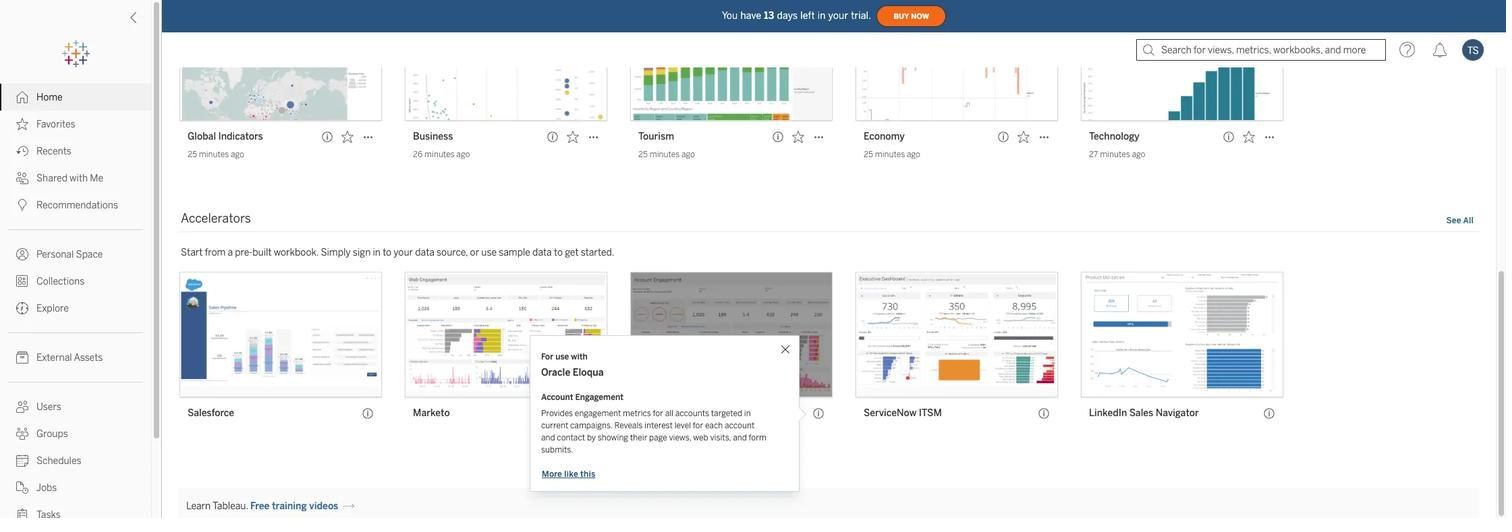 Task type: describe. For each thing, give the bounding box(es) containing it.
showing
[[598, 433, 628, 443]]

visits,
[[710, 433, 731, 443]]

oracle eloqua
[[638, 408, 700, 419]]

personal space
[[36, 249, 103, 261]]

servicenow
[[864, 408, 917, 419]]

personal space link
[[0, 241, 151, 268]]

minutes for technology
[[1100, 150, 1130, 160]]

learn
[[186, 501, 211, 512]]

0 vertical spatial use
[[481, 247, 497, 259]]

tableau.
[[213, 501, 248, 512]]

navigator
[[1156, 408, 1199, 419]]

0 vertical spatial for
[[653, 409, 663, 418]]

ago for business
[[456, 150, 470, 160]]

13
[[764, 10, 774, 21]]

for use with oracle eloqua
[[541, 352, 604, 379]]

engagement
[[575, 393, 624, 402]]

25 for economy
[[864, 150, 873, 160]]

by
[[587, 433, 596, 443]]

sales
[[1130, 408, 1154, 419]]

jobs link
[[0, 474, 151, 501]]

sign
[[353, 247, 371, 259]]

use inside for use with oracle eloqua
[[556, 352, 569, 362]]

interest
[[645, 421, 673, 431]]

see
[[1447, 216, 1462, 226]]

explore
[[36, 303, 69, 315]]

minutes for economy
[[875, 150, 905, 160]]

sample
[[499, 247, 530, 259]]

external
[[36, 352, 72, 364]]

linkedin sales navigator
[[1089, 408, 1199, 419]]

groups
[[36, 429, 68, 440]]

25 minutes ago for global indicators
[[188, 150, 244, 160]]

2 to from the left
[[554, 247, 563, 259]]

training
[[272, 501, 307, 512]]

videos
[[309, 501, 338, 512]]

see all
[[1447, 216, 1474, 226]]

personal
[[36, 249, 74, 261]]

external assets
[[36, 352, 103, 364]]

1 horizontal spatial oracle
[[638, 408, 667, 419]]

global indicators
[[188, 131, 263, 143]]

current
[[541, 421, 569, 431]]

minutes for global indicators
[[199, 150, 229, 160]]

from
[[205, 247, 226, 259]]

all
[[665, 409, 674, 418]]

external assets link
[[0, 344, 151, 371]]

favorites
[[36, 119, 75, 130]]

account
[[541, 393, 573, 402]]

collections
[[36, 276, 85, 288]]

1 vertical spatial for
[[693, 421, 703, 431]]

explore link
[[0, 295, 151, 322]]

global
[[188, 131, 216, 143]]

reveals
[[615, 421, 643, 431]]

shared
[[36, 173, 67, 184]]

get
[[565, 247, 579, 259]]

shared with me
[[36, 173, 103, 184]]

25 minutes ago for economy
[[864, 150, 921, 160]]

oracle inside for use with oracle eloqua
[[541, 367, 571, 379]]

level
[[675, 421, 691, 431]]

more like this link
[[541, 469, 596, 480]]

1 data from the left
[[415, 247, 435, 259]]

right arrow image
[[343, 501, 355, 512]]

targeted
[[711, 409, 743, 418]]

left
[[801, 10, 815, 21]]

users link
[[0, 393, 151, 420]]

users
[[36, 402, 61, 413]]

technology
[[1089, 131, 1140, 143]]

recommendations
[[36, 200, 118, 211]]

eloqua inside for use with oracle eloqua
[[573, 367, 604, 379]]

web
[[693, 433, 708, 443]]

0 vertical spatial your
[[829, 10, 848, 21]]

pre-
[[235, 247, 253, 259]]

servicenow itsm
[[864, 408, 942, 419]]

accounts
[[675, 409, 709, 418]]

27 minutes ago
[[1089, 150, 1146, 160]]

provides
[[541, 409, 573, 418]]

economy
[[864, 131, 905, 143]]

for
[[541, 352, 554, 362]]

simply
[[321, 247, 351, 259]]

metrics
[[623, 409, 651, 418]]



Task type: locate. For each thing, give the bounding box(es) containing it.
25 down tourism
[[638, 150, 648, 160]]

25 down global at the left top of the page
[[188, 150, 197, 160]]

25
[[188, 150, 197, 160], [638, 150, 648, 160], [864, 150, 873, 160]]

more
[[542, 470, 562, 479]]

buy
[[894, 12, 909, 21]]

account engagement provides engagement metrics for all accounts targeted in current campaigns. reveals interest level for each account and contact by showing their page views, web visits, and form submits.
[[541, 393, 767, 455]]

minutes down business
[[425, 150, 455, 160]]

built
[[253, 247, 272, 259]]

in
[[818, 10, 826, 21], [373, 247, 381, 259], [744, 409, 751, 418]]

ago for economy
[[907, 150, 921, 160]]

schedules
[[36, 456, 81, 467]]

25 for global indicators
[[188, 150, 197, 160]]

1 minutes from the left
[[199, 150, 229, 160]]

now
[[911, 12, 929, 21]]

data
[[415, 247, 435, 259], [533, 247, 552, 259]]

0 horizontal spatial 25
[[188, 150, 197, 160]]

start
[[181, 247, 203, 259]]

ago
[[231, 150, 244, 160], [456, 150, 470, 160], [682, 150, 695, 160], [907, 150, 921, 160], [1132, 150, 1146, 160]]

home
[[36, 92, 63, 103]]

1 horizontal spatial to
[[554, 247, 563, 259]]

and down current
[[541, 433, 555, 443]]

2 horizontal spatial 25 minutes ago
[[864, 150, 921, 160]]

main navigation. press the up and down arrow keys to access links. element
[[0, 84, 151, 518]]

0 vertical spatial in
[[818, 10, 826, 21]]

1 vertical spatial in
[[373, 247, 381, 259]]

started.
[[581, 247, 615, 259]]

0 horizontal spatial 25 minutes ago
[[188, 150, 244, 160]]

use right the for
[[556, 352, 569, 362]]

minutes down the technology
[[1100, 150, 1130, 160]]

free training videos
[[250, 501, 338, 512]]

with right the for
[[571, 352, 588, 362]]

1 to from the left
[[383, 247, 392, 259]]

0 horizontal spatial to
[[383, 247, 392, 259]]

25 for tourism
[[638, 150, 648, 160]]

1 horizontal spatial 25 minutes ago
[[638, 150, 695, 160]]

itsm
[[919, 408, 942, 419]]

1 horizontal spatial use
[[556, 352, 569, 362]]

free
[[250, 501, 270, 512]]

3 25 from the left
[[864, 150, 873, 160]]

1 25 from the left
[[188, 150, 197, 160]]

1 vertical spatial your
[[394, 247, 413, 259]]

eloqua up engagement
[[573, 367, 604, 379]]

your left trial.
[[829, 10, 848, 21]]

in up account
[[744, 409, 751, 418]]

start from a pre-built workbook. simply sign in to your data source, or use sample data to get started.
[[181, 247, 615, 259]]

data right sample
[[533, 247, 552, 259]]

recents
[[36, 146, 71, 157]]

you
[[722, 10, 738, 21]]

2 25 from the left
[[638, 150, 648, 160]]

with inside for use with oracle eloqua
[[571, 352, 588, 362]]

trial.
[[851, 10, 871, 21]]

days
[[777, 10, 798, 21]]

0 horizontal spatial in
[[373, 247, 381, 259]]

2 horizontal spatial 25
[[864, 150, 873, 160]]

2 and from the left
[[733, 433, 747, 443]]

0 vertical spatial with
[[70, 173, 88, 184]]

learn tableau.
[[186, 501, 248, 512]]

for up web
[[693, 421, 703, 431]]

groups link
[[0, 420, 151, 447]]

to right sign
[[383, 247, 392, 259]]

ago for tourism
[[682, 150, 695, 160]]

and
[[541, 433, 555, 443], [733, 433, 747, 443]]

1 horizontal spatial and
[[733, 433, 747, 443]]

oracle down the for
[[541, 367, 571, 379]]

data left source, at left
[[415, 247, 435, 259]]

engagement
[[575, 409, 621, 418]]

each
[[705, 421, 723, 431]]

oracle
[[541, 367, 571, 379], [638, 408, 667, 419]]

0 horizontal spatial data
[[415, 247, 435, 259]]

26
[[413, 150, 423, 160]]

0 horizontal spatial with
[[70, 173, 88, 184]]

1 horizontal spatial your
[[829, 10, 848, 21]]

home link
[[0, 84, 151, 111]]

you have 13 days left in your trial.
[[722, 10, 871, 21]]

5 ago from the left
[[1132, 150, 1146, 160]]

25 minutes ago down global indicators
[[188, 150, 244, 160]]

recommendations link
[[0, 192, 151, 219]]

minutes for tourism
[[650, 150, 680, 160]]

2 data from the left
[[533, 247, 552, 259]]

1 vertical spatial eloqua
[[670, 408, 700, 419]]

a
[[228, 247, 233, 259]]

1 vertical spatial use
[[556, 352, 569, 362]]

2 vertical spatial in
[[744, 409, 751, 418]]

4 ago from the left
[[907, 150, 921, 160]]

use right or
[[481, 247, 497, 259]]

0 horizontal spatial for
[[653, 409, 663, 418]]

25 minutes ago down tourism
[[638, 150, 695, 160]]

and down account
[[733, 433, 747, 443]]

salesforce
[[188, 408, 234, 419]]

your right sign
[[394, 247, 413, 259]]

5 minutes from the left
[[1100, 150, 1130, 160]]

schedules link
[[0, 447, 151, 474]]

1 horizontal spatial for
[[693, 421, 703, 431]]

shared with me link
[[0, 165, 151, 192]]

1 horizontal spatial in
[[744, 409, 751, 418]]

with
[[70, 173, 88, 184], [571, 352, 588, 362]]

eloqua up level
[[670, 408, 700, 419]]

with left the me
[[70, 173, 88, 184]]

1 vertical spatial with
[[571, 352, 588, 362]]

25 down economy
[[864, 150, 873, 160]]

workbook.
[[274, 247, 319, 259]]

Search for views, metrics, workbooks, and more text field
[[1137, 39, 1386, 61]]

0 horizontal spatial your
[[394, 247, 413, 259]]

3 ago from the left
[[682, 150, 695, 160]]

to left get
[[554, 247, 563, 259]]

ago for global indicators
[[231, 150, 244, 160]]

ago for technology
[[1132, 150, 1146, 160]]

3 25 minutes ago from the left
[[864, 150, 921, 160]]

for
[[653, 409, 663, 418], [693, 421, 703, 431]]

use
[[481, 247, 497, 259], [556, 352, 569, 362]]

business
[[413, 131, 453, 143]]

2 horizontal spatial in
[[818, 10, 826, 21]]

oracle up 'interest' at bottom left
[[638, 408, 667, 419]]

minutes down economy
[[875, 150, 905, 160]]

0 vertical spatial eloqua
[[573, 367, 604, 379]]

views,
[[669, 433, 691, 443]]

with inside main navigation. press the up and down arrow keys to access links. element
[[70, 173, 88, 184]]

me
[[90, 173, 103, 184]]

3 minutes from the left
[[650, 150, 680, 160]]

collections link
[[0, 268, 151, 295]]

2 minutes from the left
[[425, 150, 455, 160]]

1 vertical spatial oracle
[[638, 408, 667, 419]]

1 horizontal spatial eloqua
[[670, 408, 700, 419]]

indicators
[[218, 131, 263, 143]]

1 horizontal spatial data
[[533, 247, 552, 259]]

2 25 minutes ago from the left
[[638, 150, 695, 160]]

all
[[1464, 216, 1474, 226]]

in inside account engagement provides engagement metrics for all accounts targeted in current campaigns. reveals interest level for each account and contact by showing their page views, web visits, and form submits.
[[744, 409, 751, 418]]

account
[[725, 421, 755, 431]]

space
[[76, 249, 103, 261]]

linkedin
[[1089, 408, 1127, 419]]

have
[[741, 10, 762, 21]]

buy now button
[[877, 5, 946, 27]]

accelerators
[[181, 212, 251, 226]]

minutes for business
[[425, 150, 455, 160]]

in right sign
[[373, 247, 381, 259]]

campaigns.
[[570, 421, 613, 431]]

minutes down global indicators
[[199, 150, 229, 160]]

25 minutes ago down economy
[[864, 150, 921, 160]]

this
[[580, 470, 596, 479]]

jobs
[[36, 483, 57, 494]]

0 horizontal spatial and
[[541, 433, 555, 443]]

their
[[630, 433, 648, 443]]

favorites link
[[0, 111, 151, 138]]

25 minutes ago for tourism
[[638, 150, 695, 160]]

1 horizontal spatial 25
[[638, 150, 648, 160]]

2 ago from the left
[[456, 150, 470, 160]]

27
[[1089, 150, 1098, 160]]

submits.
[[541, 445, 573, 455]]

page
[[649, 433, 667, 443]]

1 and from the left
[[541, 433, 555, 443]]

4 minutes from the left
[[875, 150, 905, 160]]

1 horizontal spatial with
[[571, 352, 588, 362]]

0 horizontal spatial use
[[481, 247, 497, 259]]

1 25 minutes ago from the left
[[188, 150, 244, 160]]

for left all
[[653, 409, 663, 418]]

buy now
[[894, 12, 929, 21]]

0 vertical spatial oracle
[[541, 367, 571, 379]]

accelerator details dialog
[[530, 335, 800, 492]]

1 ago from the left
[[231, 150, 244, 160]]

0 horizontal spatial oracle
[[541, 367, 571, 379]]

in right left
[[818, 10, 826, 21]]

navigation panel element
[[0, 40, 151, 518]]

recents link
[[0, 138, 151, 165]]

form
[[749, 433, 767, 443]]

minutes down tourism
[[650, 150, 680, 160]]

to
[[383, 247, 392, 259], [554, 247, 563, 259]]

or
[[470, 247, 479, 259]]

0 horizontal spatial eloqua
[[573, 367, 604, 379]]

26 minutes ago
[[413, 150, 470, 160]]



Task type: vqa. For each thing, say whether or not it's contained in the screenshot.
JOBS
yes



